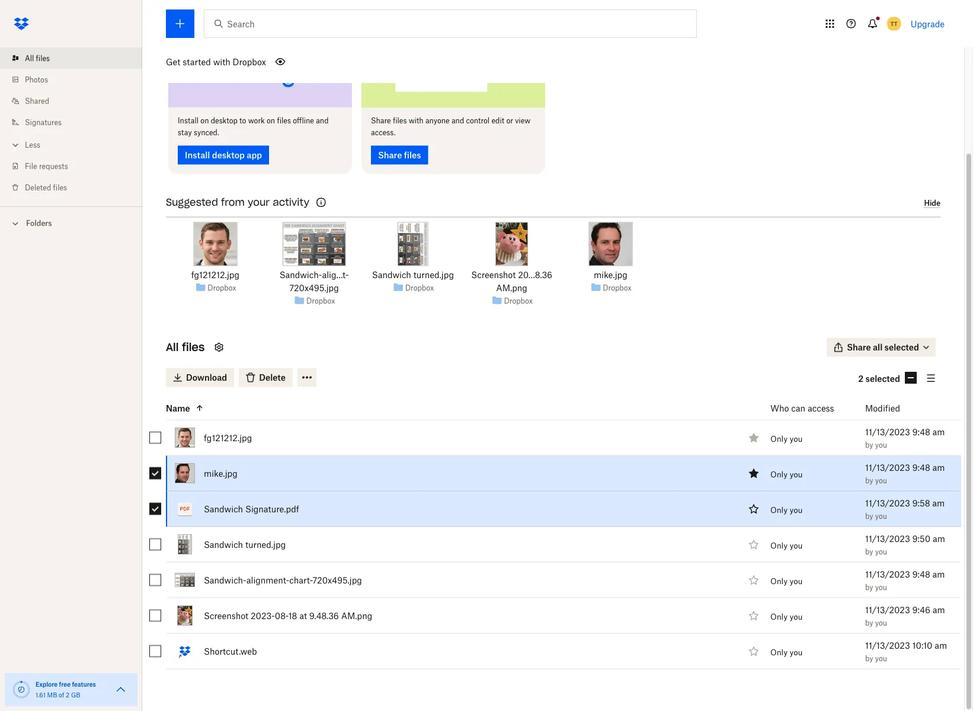 Task type: describe. For each thing, give the bounding box(es) containing it.
alignment-
[[247, 575, 290, 585]]

tt button
[[885, 14, 904, 33]]

am for screenshot 2023-08-18 at 9.48.36 am.png
[[933, 605, 946, 615]]

by for screenshot 2023-08-18 at 9.48.36 am.png
[[866, 619, 874, 628]]

install for install desktop app
[[185, 150, 210, 160]]

name fg121212.jpg, modified 11/13/2023 9:48 am, element
[[140, 421, 962, 456]]

photos link
[[9, 69, 142, 90]]

shortcut.web link
[[204, 644, 257, 659]]

9:48 for mike.jpg
[[913, 463, 931, 473]]

/sandwich alignment chart 720x495.jpg image
[[175, 573, 195, 588]]

am.png inside screenshot 20…8.36 am.png
[[497, 283, 528, 293]]

1 horizontal spatial turned.jpg
[[414, 270, 454, 280]]

sandwich-alignment-chart-720x495.jpg link
[[204, 573, 362, 588]]

and inside share files with anyone and control edit or view access.
[[452, 117, 465, 125]]

quota usage element
[[12, 680, 31, 699]]

deleted files link
[[9, 177, 142, 198]]

sandwich for 11/13/2023 9:58 am
[[204, 504, 243, 514]]

only you button for sandwich signature.pdf
[[771, 506, 803, 515]]

only you for fg121212.jpg
[[771, 434, 803, 444]]

20…8.36
[[518, 270, 553, 280]]

list containing all files
[[0, 40, 142, 206]]

by for fg121212.jpg
[[866, 441, 874, 450]]

offline
[[293, 117, 314, 125]]

0 horizontal spatial turned.jpg
[[245, 540, 286, 550]]

screenshot 20…8.36 am.png link
[[469, 269, 555, 295]]

who
[[771, 403, 790, 413]]

less image
[[9, 139, 21, 151]]

screenshot 2023-08-18 at 9.48.36 am.png
[[204, 611, 373, 621]]

modified button
[[866, 401, 932, 416]]

get
[[166, 57, 181, 67]]

720x495.jpg inside sandwich-alig…t- 720x495.jpg
[[290, 283, 339, 293]]

explore free features 1.61 mb of 2 gb
[[36, 681, 96, 699]]

signatures
[[25, 118, 62, 127]]

mb
[[47, 691, 57, 699]]

0 vertical spatial fg121212.jpg link
[[191, 269, 240, 282]]

only you for shortcut.web
[[771, 648, 803, 657]]

view
[[516, 117, 531, 125]]

am for sandwich signature.pdf
[[933, 498, 946, 508]]

1 vertical spatial all files
[[166, 341, 205, 354]]

file requests link
[[9, 155, 142, 177]]

name mike.jpg, modified 11/13/2023 9:48 am, element
[[140, 456, 962, 492]]

screenshot for screenshot 20…8.36 am.png
[[472, 270, 516, 280]]

dropbox link for mike.jpg
[[603, 282, 632, 294]]

sandwich turned.jpg inside table
[[204, 540, 286, 550]]

install desktop app
[[185, 150, 262, 160]]

of
[[59, 691, 64, 699]]

11/13/2023 9:48 am by you for sandwich-alignment-chart-720x495.jpg
[[866, 569, 946, 592]]

you inside 11/13/2023 10:10 am by you
[[876, 654, 888, 663]]

dropbox link for sandwich-alig…t- 720x495.jpg
[[307, 295, 335, 307]]

11/13/2023 9:50 am by you
[[866, 534, 946, 556]]

9:58
[[913, 498, 931, 508]]

1 horizontal spatial /mike.jpg image
[[589, 222, 633, 266]]

from
[[221, 197, 245, 209]]

install on desktop to work on files offline and stay synced.
[[178, 117, 329, 137]]

sandwich- for alignment-
[[204, 575, 247, 585]]

add to starred image
[[747, 609, 762, 623]]

08-
[[275, 611, 289, 621]]

/shortcut.web image
[[176, 642, 195, 661]]

only for screenshot 2023-08-18 at 9.48.36 am.png
[[771, 612, 788, 622]]

sandwich-alig…t- 720x495.jpg
[[280, 270, 349, 293]]

sandwich- for alig…t-
[[280, 270, 322, 280]]

access
[[808, 403, 835, 413]]

by for shortcut.web
[[866, 654, 874, 663]]

1 vertical spatial fg121212.jpg link
[[204, 431, 252, 445]]

share all selected
[[848, 343, 920, 353]]

only you button for shortcut.web
[[771, 648, 803, 657]]

1 horizontal spatial 2
[[859, 374, 864, 384]]

name sandwich signature.pdf, modified 11/13/2023 9:58 am, element
[[140, 492, 962, 527]]

edit
[[492, 117, 505, 125]]

1 vertical spatial selected
[[866, 374, 901, 384]]

share files with anyone and control edit or view access.
[[371, 117, 531, 137]]

sandwich for 11/13/2023 9:50 am
[[204, 540, 243, 550]]

work
[[248, 117, 265, 125]]

name shortcut.web, modified 11/13/2023 10:10 am, element
[[140, 634, 962, 670]]

upgrade link
[[911, 19, 945, 29]]

deleted
[[25, 183, 51, 192]]

upgrade
[[911, 19, 945, 29]]

file requests
[[25, 162, 68, 171]]

synced.
[[194, 128, 219, 137]]

11/13/2023 for sandwich turned.jpg
[[866, 534, 911, 544]]

by for sandwich turned.jpg
[[866, 547, 874, 556]]

all files link
[[9, 47, 142, 69]]

free
[[59, 681, 71, 688]]

modified
[[866, 403, 901, 413]]

1 vertical spatial mike.jpg link
[[204, 467, 238, 481]]

share for share files with anyone and control edit or view access.
[[371, 117, 391, 125]]

9:46
[[913, 605, 931, 615]]

only you for screenshot 2023-08-18 at 9.48.36 am.png
[[771, 612, 803, 622]]

you inside 11/13/2023 9:50 am by you
[[876, 547, 888, 556]]

0 vertical spatial sandwich turned.jpg
[[372, 270, 454, 280]]

11/13/2023 for fg121212.jpg
[[866, 427, 911, 437]]

/mike.jpg image inside name mike.jpg, modified 11/13/2023 9:48 am, element
[[175, 464, 195, 484]]

access.
[[371, 128, 396, 137]]

all inside list item
[[25, 54, 34, 63]]

am for mike.jpg
[[933, 463, 946, 473]]

delete
[[259, 373, 286, 383]]

by for sandwich signature.pdf
[[866, 512, 874, 521]]

files right deleted at the top of the page
[[53, 183, 67, 192]]

11/13/2023 9:46 am by you
[[866, 605, 946, 628]]

only for sandwich turned.jpg
[[771, 541, 788, 551]]

0 vertical spatial /screenshot 2023-08-18 at 9.48.36 am.png image
[[496, 222, 529, 266]]

dropbox for sandwich-alig…t- 720x495.jpg
[[307, 297, 335, 305]]

only you for sandwich signature.pdf
[[771, 506, 803, 515]]

1 on from the left
[[201, 117, 209, 125]]

only you for sandwich turned.jpg
[[771, 541, 803, 551]]

by for sandwich-alignment-chart-720x495.jpg
[[866, 583, 874, 592]]

720x495.jpg inside sandwich-alignment-chart-720x495.jpg link
[[313, 575, 362, 585]]

name
[[166, 403, 190, 413]]

app
[[247, 150, 262, 160]]

2023-
[[251, 611, 275, 621]]

am for sandwich turned.jpg
[[934, 534, 946, 544]]

only you button for mike.jpg
[[771, 470, 803, 479]]

all files inside list item
[[25, 54, 50, 63]]

download
[[186, 373, 227, 383]]

11/13/2023 9:48 am by you for fg121212.jpg
[[866, 427, 946, 450]]

only you button for screenshot 2023-08-18 at 9.48.36 am.png
[[771, 612, 803, 622]]

hide
[[925, 199, 941, 208]]

0 vertical spatial fg121212.jpg
[[191, 270, 240, 280]]

sandwich signature.pdf link
[[204, 502, 299, 516]]

11/13/2023 for shortcut.web
[[866, 641, 911, 651]]

am for fg121212.jpg
[[933, 427, 946, 437]]

11/13/2023 10:10 am by you
[[866, 641, 948, 663]]

dropbox for sandwich turned.jpg
[[406, 284, 434, 292]]

activity
[[273, 197, 310, 209]]

explore
[[36, 681, 58, 688]]

1 horizontal spatial mike.jpg
[[594, 270, 628, 280]]

folders button
[[0, 214, 142, 232]]

9.48.36
[[309, 611, 339, 621]]

stay
[[178, 128, 192, 137]]

you inside 11/13/2023 9:46 am by you
[[876, 619, 888, 628]]

with for started
[[213, 57, 231, 67]]

shared link
[[9, 90, 142, 112]]

name button
[[166, 401, 742, 416]]

chart-
[[290, 575, 313, 585]]

name sandwich turned.jpg, modified 11/13/2023 9:50 am, element
[[140, 527, 962, 563]]

sandwich-alig…t- 720x495.jpg link
[[271, 269, 357, 295]]

who can access
[[771, 403, 835, 413]]

suggested from your activity
[[166, 197, 310, 209]]

9:48 for sandwich-alignment-chart-720x495.jpg
[[913, 569, 931, 580]]

1 horizontal spatial all
[[166, 341, 179, 354]]



Task type: vqa. For each thing, say whether or not it's contained in the screenshot.


Task type: locate. For each thing, give the bounding box(es) containing it.
3 by from the top
[[866, 512, 874, 521]]

7 11/13/2023 from the top
[[866, 641, 911, 651]]

only you inside name mike.jpg, modified 11/13/2023 9:48 am, element
[[771, 470, 803, 479]]

with inside share files with anyone and control edit or view access.
[[409, 117, 424, 125]]

/screenshot 2023-08-18 at 9.48.36 am.png image up /shortcut.web image
[[177, 606, 193, 626]]

sandwich signature.pdf
[[204, 504, 299, 514]]

1 by from the top
[[866, 441, 874, 450]]

install for install on desktop to work on files offline and stay synced.
[[178, 117, 199, 125]]

11/13/2023 9:48 am by you inside name fg121212.jpg, modified 11/13/2023 9:48 am, element
[[866, 427, 946, 450]]

0 vertical spatial desktop
[[211, 117, 238, 125]]

2 add to starred image from the top
[[747, 538, 762, 552]]

files up access.
[[393, 117, 407, 125]]

only you button inside name sandwich-alignment-chart-720x495.jpg, modified 11/13/2023 9:48 am, element
[[771, 577, 803, 586]]

4 add to starred image from the top
[[747, 644, 762, 659]]

alig…t-
[[322, 270, 349, 280]]

install desktop app button
[[178, 146, 269, 165]]

fg121212.jpg link right /fg121212.jpg icon
[[204, 431, 252, 445]]

9:48 for fg121212.jpg
[[913, 427, 931, 437]]

deleted files
[[25, 183, 67, 192]]

0 vertical spatial remove from starred image
[[747, 431, 762, 445]]

dropbox link for screenshot 20…8.36 am.png
[[504, 295, 533, 307]]

desktop inside install desktop app button
[[212, 150, 245, 160]]

2 11/13/2023 from the top
[[866, 463, 911, 473]]

share inside share files with anyone and control edit or view access.
[[371, 117, 391, 125]]

0 horizontal spatial sandwich turned.jpg
[[204, 540, 286, 550]]

0 horizontal spatial all
[[25, 54, 34, 63]]

screenshot for screenshot 2023-08-18 at 9.48.36 am.png
[[204, 611, 249, 621]]

1 vertical spatial fg121212.jpg
[[204, 433, 252, 443]]

and left control
[[452, 117, 465, 125]]

/fg121212.jpg image
[[175, 428, 195, 448]]

7 only you from the top
[[771, 648, 803, 657]]

11/13/2023 up 11/13/2023 9:58 am by you
[[866, 463, 911, 473]]

and right offline
[[316, 117, 329, 125]]

screenshot up shortcut.web
[[204, 611, 249, 621]]

1 horizontal spatial sandwich turned.jpg link
[[372, 269, 454, 282]]

11/13/2023 inside 11/13/2023 9:58 am by you
[[866, 498, 911, 508]]

sandwich-
[[280, 270, 322, 280], [204, 575, 247, 585]]

am for shortcut.web
[[936, 641, 948, 651]]

started
[[183, 57, 211, 67]]

by for mike.jpg
[[866, 476, 874, 485]]

by up 11/13/2023 9:50 am by you
[[866, 512, 874, 521]]

3 11/13/2023 9:48 am by you from the top
[[866, 569, 946, 592]]

all up photos
[[25, 54, 34, 63]]

only you for sandwich-alignment-chart-720x495.jpg
[[771, 577, 803, 586]]

all
[[874, 343, 883, 353]]

11/13/2023 9:48 am by you inside name sandwich-alignment-chart-720x495.jpg, modified 11/13/2023 9:48 am, element
[[866, 569, 946, 592]]

11/13/2023 left the 9:58
[[866, 498, 911, 508]]

720x495.jpg down alig…t-
[[290, 283, 339, 293]]

dropbox
[[233, 57, 266, 67], [208, 284, 236, 292], [406, 284, 434, 292], [603, 284, 632, 292], [307, 297, 335, 305], [504, 297, 533, 305]]

remove from starred image for fg121212.jpg
[[747, 431, 762, 445]]

1 horizontal spatial on
[[267, 117, 275, 125]]

0 horizontal spatial am.png
[[341, 611, 373, 621]]

can
[[792, 403, 806, 413]]

mike.jpg inside table
[[204, 469, 238, 479]]

11/13/2023 9:48 am by you up '9:46'
[[866, 569, 946, 592]]

add to starred image for 11/13/2023 9:58 am
[[747, 502, 762, 516]]

features
[[72, 681, 96, 688]]

1.61
[[36, 691, 46, 699]]

1 vertical spatial desktop
[[212, 150, 245, 160]]

signatures link
[[9, 112, 142, 133]]

11/13/2023 for mike.jpg
[[866, 463, 911, 473]]

0 vertical spatial turned.jpg
[[414, 270, 454, 280]]

add to starred image for 11/13/2023 9:48 am
[[747, 573, 762, 588]]

0 horizontal spatial 2
[[66, 691, 70, 699]]

1 11/13/2023 from the top
[[866, 427, 911, 437]]

by up 11/13/2023 10:10 am by you
[[866, 619, 874, 628]]

0 vertical spatial share
[[371, 117, 391, 125]]

2 remove from starred image from the top
[[747, 467, 762, 481]]

sandwich inside 'element'
[[204, 504, 243, 514]]

screenshot inside table
[[204, 611, 249, 621]]

11/13/2023 left '9:46'
[[866, 605, 911, 615]]

2 only you button from the top
[[771, 470, 803, 479]]

only you button inside name screenshot 2023-08-18 at 9.48.36 am.png, modified 11/13/2023 9:46 am, element
[[771, 612, 803, 622]]

share all selected button
[[828, 338, 937, 357]]

11/13/2023 inside 11/13/2023 9:50 am by you
[[866, 534, 911, 544]]

2 11/13/2023 9:48 am by you from the top
[[866, 463, 946, 485]]

5 only you button from the top
[[771, 577, 803, 586]]

with for files
[[409, 117, 424, 125]]

1 vertical spatial install
[[185, 150, 210, 160]]

11/13/2023 inside 11/13/2023 10:10 am by you
[[866, 641, 911, 651]]

anyone
[[426, 117, 450, 125]]

1 vertical spatial sandwich turned.jpg link
[[204, 538, 286, 552]]

desktop left to
[[211, 117, 238, 125]]

only for fg121212.jpg
[[771, 434, 788, 444]]

2 only from the top
[[771, 470, 788, 479]]

add to starred image
[[747, 502, 762, 516], [747, 538, 762, 552], [747, 573, 762, 588], [747, 644, 762, 659]]

photos
[[25, 75, 48, 84]]

1 9:48 from the top
[[913, 427, 931, 437]]

0 vertical spatial 9:48
[[913, 427, 931, 437]]

share files
[[378, 150, 421, 160]]

11/13/2023 9:48 am by you
[[866, 427, 946, 450], [866, 463, 946, 485], [866, 569, 946, 592]]

folder settings image
[[212, 340, 226, 355]]

2 vertical spatial sandwich
[[204, 540, 243, 550]]

desktop inside the install on desktop to work on files offline and stay synced.
[[211, 117, 238, 125]]

turned.jpg
[[414, 270, 454, 280], [245, 540, 286, 550]]

share for share files
[[378, 150, 402, 160]]

2 vertical spatial 9:48
[[913, 569, 931, 580]]

remove from starred image inside name mike.jpg, modified 11/13/2023 9:48 am, element
[[747, 467, 762, 481]]

files up photos
[[36, 54, 50, 63]]

and inside the install on desktop to work on files offline and stay synced.
[[316, 117, 329, 125]]

hide button
[[925, 199, 941, 208]]

5 only from the top
[[771, 577, 788, 586]]

1 vertical spatial 9:48
[[913, 463, 931, 473]]

11/13/2023 9:48 am by you down modified button on the bottom of the page
[[866, 427, 946, 450]]

share left all
[[848, 343, 872, 353]]

by inside name fg121212.jpg, modified 11/13/2023 9:48 am, element
[[866, 441, 874, 450]]

1 11/13/2023 9:48 am by you from the top
[[866, 427, 946, 450]]

download button
[[166, 368, 234, 387]]

3 only you button from the top
[[771, 506, 803, 515]]

4 11/13/2023 from the top
[[866, 534, 911, 544]]

with right started
[[213, 57, 231, 67]]

2 vertical spatial 11/13/2023 9:48 am by you
[[866, 569, 946, 592]]

by up 11/13/2023 9:58 am by you
[[866, 476, 874, 485]]

only you button
[[771, 434, 803, 444], [771, 470, 803, 479], [771, 506, 803, 515], [771, 541, 803, 551], [771, 577, 803, 586], [771, 612, 803, 622], [771, 648, 803, 657]]

on up synced.
[[201, 117, 209, 125]]

1 horizontal spatial with
[[409, 117, 424, 125]]

only you inside name sandwich-alignment-chart-720x495.jpg, modified 11/13/2023 9:48 am, element
[[771, 577, 803, 586]]

0 vertical spatial all
[[25, 54, 34, 63]]

3 9:48 from the top
[[913, 569, 931, 580]]

1 horizontal spatial and
[[452, 117, 465, 125]]

files
[[36, 54, 50, 63], [277, 117, 291, 125], [393, 117, 407, 125], [404, 150, 421, 160], [53, 183, 67, 192], [182, 341, 205, 354]]

1 only from the top
[[771, 434, 788, 444]]

1 remove from starred image from the top
[[747, 431, 762, 445]]

0 horizontal spatial mike.jpg
[[204, 469, 238, 479]]

screenshot 2023-08-18 at 9.48.36 am.png link
[[204, 609, 373, 623]]

only you button inside name fg121212.jpg, modified 11/13/2023 9:48 am, element
[[771, 434, 803, 444]]

only you inside name sandwich signature.pdf, modified 11/13/2023 9:58 am, 'element'
[[771, 506, 803, 515]]

by inside 11/13/2023 9:58 am by you
[[866, 512, 874, 521]]

only you button inside name sandwich turned.jpg, modified 11/13/2023 9:50 am, element
[[771, 541, 803, 551]]

mike.jpg link
[[594, 269, 628, 282], [204, 467, 238, 481]]

1 vertical spatial 720x495.jpg
[[313, 575, 362, 585]]

only you inside name shortcut.web, modified 11/13/2023 10:10 am, element
[[771, 648, 803, 657]]

/fg121212.jpg image
[[194, 222, 237, 266]]

0 vertical spatial sandwich-
[[280, 270, 322, 280]]

sandwich- down /sandwich alignment chart 720x495.jpg image
[[280, 270, 322, 280]]

on
[[201, 117, 209, 125], [267, 117, 275, 125]]

add to starred image for 11/13/2023 10:10 am
[[747, 644, 762, 659]]

only you button inside name mike.jpg, modified 11/13/2023 9:48 am, element
[[771, 470, 803, 479]]

files left folder settings image
[[182, 341, 205, 354]]

0 horizontal spatial /screenshot 2023-08-18 at 9.48.36 am.png image
[[177, 606, 193, 626]]

folders
[[26, 219, 52, 228]]

desktop left app
[[212, 150, 245, 160]]

0 horizontal spatial /mike.jpg image
[[175, 464, 195, 484]]

files left offline
[[277, 117, 291, 125]]

files inside share files with anyone and control edit or view access.
[[393, 117, 407, 125]]

3 only you from the top
[[771, 506, 803, 515]]

1 horizontal spatial sandwich-
[[280, 270, 322, 280]]

by down 11/13/2023 9:58 am by you
[[866, 547, 874, 556]]

6 11/13/2023 from the top
[[866, 605, 911, 615]]

/sandwich alignment chart 720x495.jpg image
[[283, 222, 346, 266]]

dropbox link for fg121212.jpg
[[208, 282, 236, 294]]

only you inside name screenshot 2023-08-18 at 9.48.36 am.png, modified 11/13/2023 9:46 am, element
[[771, 612, 803, 622]]

only inside name sandwich signature.pdf, modified 11/13/2023 9:58 am, 'element'
[[771, 506, 788, 515]]

1 horizontal spatial am.png
[[497, 283, 528, 293]]

or
[[507, 117, 514, 125]]

add to starred image inside name sandwich-alignment-chart-720x495.jpg, modified 11/13/2023 9:48 am, element
[[747, 573, 762, 588]]

4 only you from the top
[[771, 541, 803, 551]]

9:48
[[913, 427, 931, 437], [913, 463, 931, 473], [913, 569, 931, 580]]

0 vertical spatial install
[[178, 117, 199, 125]]

add to starred image inside name sandwich signature.pdf, modified 11/13/2023 9:58 am, 'element'
[[747, 502, 762, 516]]

11/13/2023 for sandwich signature.pdf
[[866, 498, 911, 508]]

fg121212.jpg down /fg121212.jpg image
[[191, 270, 240, 280]]

only you for mike.jpg
[[771, 470, 803, 479]]

11/13/2023 down 11/13/2023 9:50 am by you
[[866, 569, 911, 580]]

1 vertical spatial am.png
[[341, 611, 373, 621]]

2 selected
[[859, 374, 901, 384]]

all files list item
[[0, 47, 142, 69]]

1 vertical spatial with
[[409, 117, 424, 125]]

dropbox link for sandwich turned.jpg
[[406, 282, 434, 294]]

fg121212.jpg link down /fg121212.jpg image
[[191, 269, 240, 282]]

by inside name mike.jpg, modified 11/13/2023 9:48 am, element
[[866, 476, 874, 485]]

1 vertical spatial sandwich turned.jpg
[[204, 540, 286, 550]]

0 vertical spatial am.png
[[497, 283, 528, 293]]

4 only you button from the top
[[771, 541, 803, 551]]

7 only from the top
[[771, 648, 788, 657]]

sandwich down sandwich signature.pdf
[[204, 540, 243, 550]]

11/13/2023 down modified
[[866, 427, 911, 437]]

with left 'anyone'
[[409, 117, 424, 125]]

1 vertical spatial /screenshot 2023-08-18 at 9.48.36 am.png image
[[177, 606, 193, 626]]

fg121212.jpg right /fg121212.jpg icon
[[204, 433, 252, 443]]

2 right of
[[66, 691, 70, 699]]

by inside name sandwich-alignment-chart-720x495.jpg, modified 11/13/2023 9:48 am, element
[[866, 583, 874, 592]]

only inside name fg121212.jpg, modified 11/13/2023 9:48 am, element
[[771, 434, 788, 444]]

screenshot 20…8.36 am.png
[[472, 270, 553, 293]]

0 vertical spatial selected
[[885, 343, 920, 353]]

at
[[300, 611, 307, 621]]

only inside name sandwich-alignment-chart-720x495.jpg, modified 11/13/2023 9:48 am, element
[[771, 577, 788, 586]]

2 vertical spatial share
[[848, 343, 872, 353]]

on right work
[[267, 117, 275, 125]]

1 vertical spatial 11/13/2023 9:48 am by you
[[866, 463, 946, 485]]

fg121212.jpg
[[191, 270, 240, 280], [204, 433, 252, 443]]

1 only you from the top
[[771, 434, 803, 444]]

0 vertical spatial mike.jpg link
[[594, 269, 628, 282]]

sandwich left signature.pdf
[[204, 504, 243, 514]]

dropbox for screenshot 20…8.36 am.png
[[504, 297, 533, 305]]

share
[[371, 117, 391, 125], [378, 150, 402, 160], [848, 343, 872, 353]]

11/13/2023 left 9:50
[[866, 534, 911, 544]]

2 on from the left
[[267, 117, 275, 125]]

all up download button
[[166, 341, 179, 354]]

by up 11/13/2023 9:46 am by you at the right bottom of page
[[866, 583, 874, 592]]

control
[[466, 117, 490, 125]]

share inside the share all selected popup button
[[848, 343, 872, 353]]

only you button inside name shortcut.web, modified 11/13/2023 10:10 am, element
[[771, 648, 803, 657]]

only you button for fg121212.jpg
[[771, 434, 803, 444]]

9:50
[[913, 534, 931, 544]]

/screenshot 2023-08-18 at 9.48.36 am.png image up screenshot 20…8.36 am.png link
[[496, 222, 529, 266]]

by inside 11/13/2023 10:10 am by you
[[866, 654, 874, 663]]

am.png down 20…8.36
[[497, 283, 528, 293]]

0 vertical spatial 720x495.jpg
[[290, 283, 339, 293]]

1 vertical spatial sandwich-
[[204, 575, 247, 585]]

tt
[[891, 20, 898, 27]]

am inside 11/13/2023 9:46 am by you
[[933, 605, 946, 615]]

7 only you button from the top
[[771, 648, 803, 657]]

only you button for sandwich turned.jpg
[[771, 541, 803, 551]]

0 horizontal spatial sandwich-
[[204, 575, 247, 585]]

by down 11/13/2023 9:46 am by you at the right bottom of page
[[866, 654, 874, 663]]

0 horizontal spatial all files
[[25, 54, 50, 63]]

am.png right the 9.48.36
[[341, 611, 373, 621]]

your
[[248, 197, 270, 209]]

sandwich turned.jpg
[[372, 270, 454, 280], [204, 540, 286, 550]]

18
[[289, 611, 297, 621]]

share down access.
[[378, 150, 402, 160]]

sandwich right alig…t-
[[372, 270, 412, 280]]

0 vertical spatial /sandwich turned.jpg image
[[398, 222, 429, 266]]

0 vertical spatial sandwich
[[372, 270, 412, 280]]

1 vertical spatial /mike.jpg image
[[175, 464, 195, 484]]

only you button for sandwich-alignment-chart-720x495.jpg
[[771, 577, 803, 586]]

sandwich- right /sandwich alignment chart 720x495.jpg icon
[[204, 575, 247, 585]]

to
[[240, 117, 246, 125]]

only inside name sandwich turned.jpg, modified 11/13/2023 9:50 am, element
[[771, 541, 788, 551]]

720x495.jpg up the 9.48.36
[[313, 575, 362, 585]]

1 only you button from the top
[[771, 434, 803, 444]]

5 by from the top
[[866, 583, 874, 592]]

am inside 11/13/2023 9:58 am by you
[[933, 498, 946, 508]]

2 9:48 from the top
[[913, 463, 931, 473]]

/screenshot 2023-08-18 at 9.48.36 am.png image inside name screenshot 2023-08-18 at 9.48.36 am.png, modified 11/13/2023 9:46 am, element
[[177, 606, 193, 626]]

sandwich
[[372, 270, 412, 280], [204, 504, 243, 514], [204, 540, 243, 550]]

name sandwich-alignment-chart-720x495.jpg, modified 11/13/2023 9:48 am, element
[[140, 563, 962, 598]]

11/13/2023 inside 11/13/2023 9:46 am by you
[[866, 605, 911, 615]]

delete button
[[239, 368, 293, 387]]

11/13/2023 9:48 am by you up the 9:58
[[866, 463, 946, 485]]

only you
[[771, 434, 803, 444], [771, 470, 803, 479], [771, 506, 803, 515], [771, 541, 803, 551], [771, 577, 803, 586], [771, 612, 803, 622], [771, 648, 803, 657]]

1 vertical spatial all
[[166, 341, 179, 354]]

selected inside popup button
[[885, 343, 920, 353]]

install
[[178, 117, 199, 125], [185, 150, 210, 160]]

files inside list item
[[36, 54, 50, 63]]

0 horizontal spatial on
[[201, 117, 209, 125]]

4 only from the top
[[771, 541, 788, 551]]

files down share files with anyone and control edit or view access.
[[404, 150, 421, 160]]

only for sandwich-alignment-chart-720x495.jpg
[[771, 577, 788, 586]]

2 by from the top
[[866, 476, 874, 485]]

0 horizontal spatial and
[[316, 117, 329, 125]]

only for shortcut.web
[[771, 648, 788, 657]]

file
[[25, 162, 37, 171]]

less
[[25, 140, 40, 149]]

7 by from the top
[[866, 654, 874, 663]]

0 vertical spatial with
[[213, 57, 231, 67]]

by down modified
[[866, 441, 874, 450]]

1 horizontal spatial mike.jpg link
[[594, 269, 628, 282]]

6 only you button from the top
[[771, 612, 803, 622]]

0 vertical spatial screenshot
[[472, 270, 516, 280]]

am inside 11/13/2023 10:10 am by you
[[936, 641, 948, 651]]

3 add to starred image from the top
[[747, 573, 762, 588]]

5 only you from the top
[[771, 577, 803, 586]]

dropbox image
[[9, 12, 33, 36]]

suggested
[[166, 197, 218, 209]]

2 down the share all selected popup button
[[859, 374, 864, 384]]

selected
[[885, 343, 920, 353], [866, 374, 901, 384]]

desktop
[[211, 117, 238, 125], [212, 150, 245, 160]]

only inside name screenshot 2023-08-18 at 9.48.36 am.png, modified 11/13/2023 9:46 am, element
[[771, 612, 788, 622]]

only for sandwich signature.pdf
[[771, 506, 788, 515]]

3 11/13/2023 from the top
[[866, 498, 911, 508]]

2 only you from the top
[[771, 470, 803, 479]]

am for sandwich-alignment-chart-720x495.jpg
[[933, 569, 946, 580]]

install up stay
[[178, 117, 199, 125]]

9:48 down modified button on the bottom of the page
[[913, 427, 931, 437]]

all files left folder settings image
[[166, 341, 205, 354]]

am inside 11/13/2023 9:50 am by you
[[934, 534, 946, 544]]

add to starred image for 11/13/2023 9:50 am
[[747, 538, 762, 552]]

1 vertical spatial screenshot
[[204, 611, 249, 621]]

remove from starred image
[[747, 431, 762, 445], [747, 467, 762, 481]]

Search in folder "Dropbox" text field
[[227, 17, 673, 30]]

0 horizontal spatial with
[[213, 57, 231, 67]]

6 only from the top
[[771, 612, 788, 622]]

0 vertical spatial /mike.jpg image
[[589, 222, 633, 266]]

1 horizontal spatial /screenshot 2023-08-18 at 9.48.36 am.png image
[[496, 222, 529, 266]]

only inside name mike.jpg, modified 11/13/2023 9:48 am, element
[[771, 470, 788, 479]]

selected up modified
[[866, 374, 901, 384]]

2 and from the left
[[452, 117, 465, 125]]

11/13/2023 9:58 am by you
[[866, 498, 946, 521]]

gb
[[71, 691, 80, 699]]

name screenshot 2023-08-18 at 9.48.36 am.png, modified 11/13/2023 9:46 am, element
[[140, 598, 962, 634]]

9:48 up the 9:58
[[913, 463, 931, 473]]

11/13/2023 down 11/13/2023 9:46 am by you at the right bottom of page
[[866, 641, 911, 651]]

screenshot left 20…8.36
[[472, 270, 516, 280]]

am
[[933, 427, 946, 437], [933, 463, 946, 473], [933, 498, 946, 508], [934, 534, 946, 544], [933, 569, 946, 580], [933, 605, 946, 615], [936, 641, 948, 651]]

you
[[790, 434, 803, 444], [876, 441, 888, 450], [790, 470, 803, 479], [876, 476, 888, 485], [790, 506, 803, 515], [876, 512, 888, 521], [790, 541, 803, 551], [876, 547, 888, 556], [790, 577, 803, 586], [876, 583, 888, 592], [790, 612, 803, 622], [876, 619, 888, 628], [790, 648, 803, 657], [876, 654, 888, 663]]

signature.pdf
[[245, 504, 299, 514]]

6 by from the top
[[866, 619, 874, 628]]

install inside button
[[185, 150, 210, 160]]

1 horizontal spatial sandwich turned.jpg
[[372, 270, 454, 280]]

am.png
[[497, 283, 528, 293], [341, 611, 373, 621]]

share inside share files button
[[378, 150, 402, 160]]

list
[[0, 40, 142, 206]]

11/13/2023 9:48 am by you inside name mike.jpg, modified 11/13/2023 9:48 am, element
[[866, 463, 946, 485]]

you inside 11/13/2023 9:58 am by you
[[876, 512, 888, 521]]

table
[[140, 397, 962, 670]]

table containing name
[[140, 397, 962, 670]]

2 inside explore free features 1.61 mb of 2 gb
[[66, 691, 70, 699]]

1 and from the left
[[316, 117, 329, 125]]

sandwich-alignment-chart-720x495.jpg
[[204, 575, 362, 585]]

fg121212.jpg inside name fg121212.jpg, modified 11/13/2023 9:48 am, element
[[204, 433, 252, 443]]

dropbox for mike.jpg
[[603, 284, 632, 292]]

screenshot inside screenshot 20…8.36 am.png
[[472, 270, 516, 280]]

remove from starred image for mike.jpg
[[747, 467, 762, 481]]

share for share all selected
[[848, 343, 872, 353]]

1 horizontal spatial all files
[[166, 341, 205, 354]]

files inside button
[[404, 150, 421, 160]]

9:48 down 11/13/2023 9:50 am by you
[[913, 569, 931, 580]]

0 horizontal spatial sandwich turned.jpg link
[[204, 538, 286, 552]]

1 vertical spatial sandwich
[[204, 504, 243, 514]]

shortcut.web
[[204, 647, 257, 657]]

0 horizontal spatial /sandwich turned.jpg image
[[178, 535, 192, 555]]

0 vertical spatial 11/13/2023 9:48 am by you
[[866, 427, 946, 450]]

/sandwich turned.jpg image
[[398, 222, 429, 266], [178, 535, 192, 555]]

all files up photos
[[25, 54, 50, 63]]

by inside 11/13/2023 9:46 am by you
[[866, 619, 874, 628]]

only you inside name fg121212.jpg, modified 11/13/2023 9:48 am, element
[[771, 434, 803, 444]]

11/13/2023 for sandwich-alignment-chart-720x495.jpg
[[866, 569, 911, 580]]

0 vertical spatial all files
[[25, 54, 50, 63]]

3 only from the top
[[771, 506, 788, 515]]

sandwich- inside sandwich-alig…t- 720x495.jpg
[[280, 270, 322, 280]]

/mike.jpg image
[[589, 222, 633, 266], [175, 464, 195, 484]]

share up access.
[[371, 117, 391, 125]]

only you inside name sandwich turned.jpg, modified 11/13/2023 9:50 am, element
[[771, 541, 803, 551]]

0 horizontal spatial mike.jpg link
[[204, 467, 238, 481]]

11/13/2023 for screenshot 2023-08-18 at 9.48.36 am.png
[[866, 605, 911, 615]]

only inside name shortcut.web, modified 11/13/2023 10:10 am, element
[[771, 648, 788, 657]]

6 only you from the top
[[771, 612, 803, 622]]

1 horizontal spatial /sandwich turned.jpg image
[[398, 222, 429, 266]]

install inside the install on desktop to work on files offline and stay synced.
[[178, 117, 199, 125]]

1 vertical spatial 2
[[66, 691, 70, 699]]

0 vertical spatial 2
[[859, 374, 864, 384]]

selected right all
[[885, 343, 920, 353]]

shared
[[25, 96, 49, 105]]

sandwich- inside table
[[204, 575, 247, 585]]

files inside the install on desktop to work on files offline and stay synced.
[[277, 117, 291, 125]]

requests
[[39, 162, 68, 171]]

4 by from the top
[[866, 547, 874, 556]]

1 add to starred image from the top
[[747, 502, 762, 516]]

2
[[859, 374, 864, 384], [66, 691, 70, 699]]

0 horizontal spatial screenshot
[[204, 611, 249, 621]]

only for mike.jpg
[[771, 470, 788, 479]]

1 vertical spatial turned.jpg
[[245, 540, 286, 550]]

10:10
[[913, 641, 933, 651]]

1 vertical spatial /sandwich turned.jpg image
[[178, 535, 192, 555]]

add to starred image inside name sandwich turned.jpg, modified 11/13/2023 9:50 am, element
[[747, 538, 762, 552]]

get started with dropbox
[[166, 57, 266, 67]]

5 11/13/2023 from the top
[[866, 569, 911, 580]]

0 vertical spatial sandwich turned.jpg link
[[372, 269, 454, 282]]

by inside 11/13/2023 9:50 am by you
[[866, 547, 874, 556]]

11/13/2023 9:48 am by you for mike.jpg
[[866, 463, 946, 485]]

install down synced.
[[185, 150, 210, 160]]

dropbox for fg121212.jpg
[[208, 284, 236, 292]]

0 vertical spatial mike.jpg
[[594, 270, 628, 280]]

only you button inside name sandwich signature.pdf, modified 11/13/2023 9:58 am, 'element'
[[771, 506, 803, 515]]

1 vertical spatial remove from starred image
[[747, 467, 762, 481]]

1 horizontal spatial screenshot
[[472, 270, 516, 280]]

/screenshot 2023-08-18 at 9.48.36 am.png image
[[496, 222, 529, 266], [177, 606, 193, 626]]

1 vertical spatial mike.jpg
[[204, 469, 238, 479]]

1 vertical spatial share
[[378, 150, 402, 160]]



